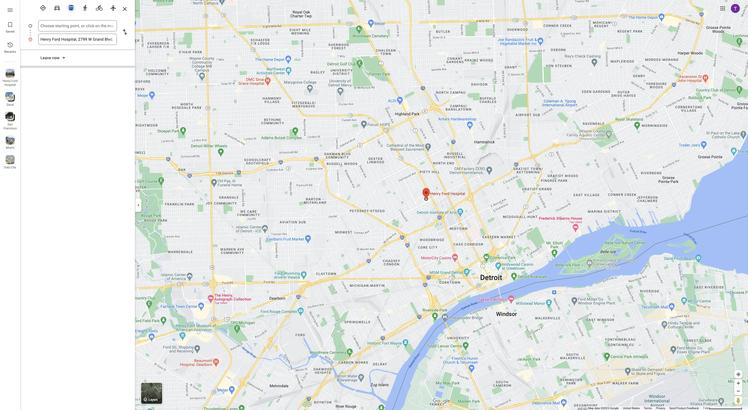 Task type: vqa. For each thing, say whether or not it's contained in the screenshot.
4 on the left
yes



Task type: describe. For each thing, give the bounding box(es) containing it.
leave now button
[[38, 55, 68, 62]]

privacy button
[[656, 407, 665, 411]]

none radio walking
[[79, 2, 91, 12]]

united states button
[[623, 407, 640, 411]]

none radio driving
[[51, 2, 63, 12]]

show street view coverage image
[[735, 397, 743, 405]]

2 places element
[[6, 95, 12, 100]]

zoom out image
[[737, 390, 741, 394]]

none radio transit
[[65, 2, 77, 12]]

transit image
[[68, 5, 75, 11]]

states
[[632, 408, 640, 411]]

data
[[595, 408, 600, 411]]

san francisco
[[3, 123, 17, 131]]

daly city
[[4, 166, 16, 170]]

google
[[610, 408, 619, 411]]

zoom in image
[[737, 382, 741, 386]]

united
[[623, 408, 631, 411]]

Choose starting point, or click on the map... field
[[41, 23, 115, 29]]

privacy
[[656, 408, 665, 411]]

menu image
[[7, 7, 14, 14]]

recents button
[[0, 39, 20, 55]]

none field choose starting point, or click on the map...
[[41, 20, 115, 32]]

layers
[[149, 399, 158, 403]]

1 mi
[[704, 408, 709, 411]]

1 list item from the top
[[20, 20, 135, 38]]

Destination Henry Ford Hospital, 2799 W Grand Blvd, Detroit, MI 48202 field
[[41, 36, 115, 43]]

close directions image
[[122, 6, 128, 12]]

city
[[11, 166, 16, 170]]

ford
[[11, 79, 18, 83]]

daly
[[4, 166, 10, 170]]

list containing saved
[[0, 0, 20, 411]]

francisco
[[3, 127, 17, 131]]

hospital
[[4, 83, 16, 87]]

directions main content
[[20, 0, 135, 411]]

leave now option
[[41, 55, 61, 61]]

united states
[[623, 408, 640, 411]]

map data ©2023 google
[[588, 408, 619, 411]]

none field destination henry ford hospital, 2799 w grand blvd, detroit, mi 48202
[[41, 34, 115, 45]]



Task type: locate. For each thing, give the bounding box(es) containing it.
2 none radio from the left
[[51, 2, 63, 12]]

daly city button
[[0, 153, 20, 171]]

2 list item from the top
[[20, 34, 135, 45]]

list item down choose starting point, or click on the map... field in the top of the page
[[20, 34, 135, 45]]

2 none field from the top
[[41, 34, 115, 45]]

None radio
[[37, 2, 49, 12], [51, 2, 63, 12]]

None radio
[[65, 2, 77, 12], [79, 2, 91, 12], [93, 2, 105, 12], [107, 2, 119, 12]]

none radio left "cycling" radio
[[79, 2, 91, 12]]

2
[[10, 96, 12, 100]]

terms
[[644, 408, 652, 411]]

google account: tyler black  
(blacklashes1000@gmail.com) image
[[731, 4, 740, 13]]

1 none radio from the left
[[37, 2, 49, 12]]

none field for first list item from the top of the the google maps element
[[41, 20, 115, 32]]

footer
[[588, 407, 704, 411]]

None field
[[41, 20, 115, 32], [41, 34, 115, 45]]

4
[[10, 115, 12, 119]]

1 horizontal spatial none radio
[[51, 2, 63, 12]]

feedback
[[687, 408, 699, 411]]

send
[[670, 408, 676, 411]]

none radio right driving option
[[65, 2, 77, 12]]

none radio left close directions image
[[107, 2, 119, 12]]

1 none field from the top
[[41, 20, 115, 32]]

none radio right walking radio
[[93, 2, 105, 12]]

1 vertical spatial none field
[[41, 34, 115, 45]]

miami
[[6, 146, 14, 150]]

henry ford hospital
[[3, 79, 18, 87]]

map
[[588, 408, 594, 411]]

google maps element
[[0, 0, 748, 411]]

none field up destination henry ford hospital, 2799 w grand blvd, detroit, mi 48202 field
[[41, 20, 115, 32]]

none field down choose starting point, or click on the map... field in the top of the page
[[41, 34, 115, 45]]

flights image
[[110, 5, 117, 11]]

recents
[[4, 50, 16, 54]]

driving image
[[54, 5, 60, 11]]

©2023
[[601, 408, 610, 411]]

best travel modes image
[[40, 5, 46, 11]]

1 mi button
[[704, 408, 743, 411]]

footer containing map data ©2023 google
[[588, 407, 704, 411]]

2 none radio from the left
[[79, 2, 91, 12]]

none field for 2nd list item from the top of the the google maps element
[[41, 34, 115, 45]]

doral
[[7, 103, 14, 107]]

send product feedback button
[[670, 407, 699, 411]]

henry
[[3, 79, 11, 83]]

send product feedback
[[670, 408, 699, 411]]

list item down transit image
[[20, 20, 135, 38]]

cycling image
[[96, 5, 103, 11]]

footer inside the google maps element
[[588, 407, 704, 411]]

terms button
[[644, 407, 652, 411]]

1
[[704, 408, 705, 411]]

none radio left transit radio
[[51, 2, 63, 12]]

none radio flights
[[107, 2, 119, 12]]

leave now
[[41, 56, 60, 60]]

reverse starting point and destination image
[[122, 29, 128, 35]]

none radio "cycling"
[[93, 2, 105, 12]]

saved button
[[0, 19, 20, 35]]

none radio best travel modes
[[37, 2, 49, 12]]

list inside the google maps element
[[20, 20, 135, 45]]

4 places element
[[6, 115, 12, 120]]

none radio left driving option
[[37, 2, 49, 12]]

san
[[8, 123, 13, 127]]

walking image
[[82, 5, 89, 11]]

list
[[0, 0, 20, 411], [20, 20, 135, 45]]

now
[[52, 56, 60, 60]]

1 none radio from the left
[[65, 2, 77, 12]]

collapse side panel image
[[135, 202, 141, 209]]

list item
[[20, 20, 135, 38], [20, 34, 135, 45]]

4 none radio from the left
[[107, 2, 119, 12]]

0 vertical spatial none field
[[41, 20, 115, 32]]

henry ford hospital button
[[0, 67, 20, 88]]

3 none radio from the left
[[93, 2, 105, 12]]

miami button
[[0, 134, 20, 151]]

mi
[[706, 408, 709, 411]]

product
[[677, 408, 687, 411]]

leave
[[41, 56, 51, 60]]

show your location image
[[736, 373, 741, 378]]

saved
[[6, 30, 15, 33]]

0 horizontal spatial none radio
[[37, 2, 49, 12]]



